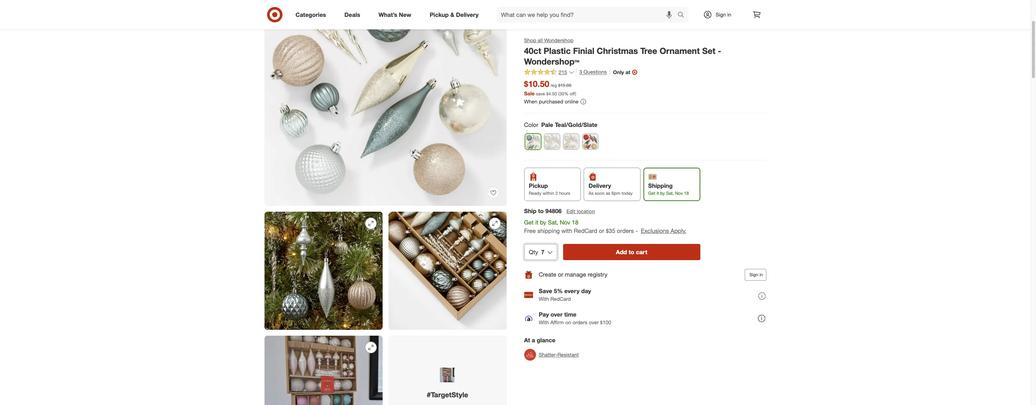 Task type: locate. For each thing, give the bounding box(es) containing it.
or
[[599, 227, 605, 235], [558, 271, 564, 278]]

1 horizontal spatial by
[[661, 191, 665, 196]]

ready
[[529, 191, 542, 196]]

0 horizontal spatial -
[[636, 227, 638, 235]]

to
[[539, 207, 544, 215], [629, 248, 635, 256]]

pickup
[[430, 11, 449, 18], [529, 182, 548, 189]]

0 vertical spatial pickup
[[430, 11, 449, 18]]

0 vertical spatial -
[[718, 46, 722, 56]]

3
[[580, 69, 583, 75]]

registry
[[588, 271, 608, 278]]

pay over time with affirm on orders over $100
[[539, 311, 612, 326]]

0 vertical spatial with
[[539, 296, 549, 302]]

edit location button
[[567, 207, 596, 216]]

when purchased online
[[525, 98, 579, 105]]

1 horizontal spatial pickup
[[529, 182, 548, 189]]

redcard down 5%
[[551, 296, 571, 302]]

0 horizontal spatial delivery
[[456, 11, 479, 18]]

0 vertical spatial over
[[551, 311, 563, 318]]

with down pay on the right bottom of page
[[539, 320, 549, 326]]

create or manage registry
[[539, 271, 608, 278]]

sign in inside 'button'
[[750, 272, 764, 277]]

0 horizontal spatial to
[[539, 207, 544, 215]]

when
[[525, 98, 538, 105]]

215 link
[[525, 68, 575, 77]]

to right add
[[629, 248, 635, 256]]

save
[[539, 288, 553, 295]]

1 vertical spatial it
[[536, 219, 539, 226]]

1 vertical spatial redcard
[[551, 296, 571, 302]]

1 horizontal spatial over
[[589, 320, 599, 326]]

pickup up ready
[[529, 182, 548, 189]]

What can we help you find? suggestions appear below search field
[[497, 7, 680, 23]]

search button
[[675, 7, 692, 24]]

3 questions link
[[576, 68, 607, 76]]

edit
[[567, 208, 576, 214]]

#targetstyle preview 1 image
[[440, 368, 455, 382]]

to right ship
[[539, 207, 544, 215]]

deals
[[345, 11, 361, 18]]

$
[[547, 91, 549, 97]]

1 horizontal spatial get
[[649, 191, 656, 196]]

0 horizontal spatial redcard
[[551, 296, 571, 302]]

only at
[[614, 69, 631, 75]]

0 vertical spatial or
[[599, 227, 605, 235]]

1 horizontal spatial sign in
[[750, 272, 764, 277]]

0 vertical spatial delivery
[[456, 11, 479, 18]]

with down save
[[539, 296, 549, 302]]

0 vertical spatial nov
[[676, 191, 683, 196]]

manage
[[565, 271, 587, 278]]

0 horizontal spatial by
[[541, 219, 547, 226]]

1 horizontal spatial it
[[657, 191, 660, 196]]

pickup inside pickup ready within 2 hours
[[529, 182, 548, 189]]

1 vertical spatial sign in
[[750, 272, 764, 277]]

1 vertical spatial by
[[541, 219, 547, 226]]

a
[[532, 337, 536, 344]]

it up free
[[536, 219, 539, 226]]

all
[[538, 37, 543, 43]]

0 horizontal spatial nov
[[560, 219, 571, 226]]

location
[[577, 208, 596, 214]]

it down the shipping
[[657, 191, 660, 196]]

with
[[539, 296, 549, 302], [539, 320, 549, 326]]

to inside add to cart "button"
[[629, 248, 635, 256]]

by inside shipping get it by sat, nov 18
[[661, 191, 665, 196]]

7
[[542, 248, 545, 256]]

1 horizontal spatial -
[[718, 46, 722, 56]]

0 vertical spatial sign in
[[716, 11, 732, 18]]

1 horizontal spatial to
[[629, 248, 635, 256]]

1 horizontal spatial delivery
[[589, 182, 612, 189]]

0 horizontal spatial over
[[551, 311, 563, 318]]

1 vertical spatial to
[[629, 248, 635, 256]]

by down the shipping
[[661, 191, 665, 196]]

soon
[[595, 191, 605, 196]]

1 vertical spatial nov
[[560, 219, 571, 226]]

sat,
[[667, 191, 674, 196], [548, 219, 559, 226]]

18
[[685, 191, 690, 196], [572, 219, 579, 226]]

nov
[[676, 191, 683, 196], [560, 219, 571, 226]]

as
[[589, 191, 594, 196]]

$15.00
[[559, 83, 572, 88]]

sign
[[716, 11, 727, 18], [750, 272, 759, 277]]

redcard right with
[[574, 227, 598, 235]]

1 horizontal spatial or
[[599, 227, 605, 235]]

pale
[[542, 121, 554, 129]]

0 horizontal spatial sat,
[[548, 219, 559, 226]]

0 vertical spatial it
[[657, 191, 660, 196]]

0 vertical spatial orders
[[617, 227, 634, 235]]

1 horizontal spatial nov
[[676, 191, 683, 196]]

pickup ready within 2 hours
[[529, 182, 571, 196]]

time
[[565, 311, 577, 318]]

add
[[616, 248, 628, 256]]

over left $100 at the right of the page
[[589, 320, 599, 326]]

$10.50
[[525, 79, 550, 89]]

0 horizontal spatial orders
[[573, 320, 588, 326]]

1 vertical spatial 18
[[572, 219, 579, 226]]

1 horizontal spatial redcard
[[574, 227, 598, 235]]

)
[[575, 91, 577, 97]]

-
[[718, 46, 722, 56], [636, 227, 638, 235]]

18 inside get it by sat, nov 18 free shipping with redcard or $35 orders - exclusions apply.
[[572, 219, 579, 226]]

get
[[649, 191, 656, 196], [525, 219, 534, 226]]

at
[[525, 337, 531, 344]]

pickup left &
[[430, 11, 449, 18]]

1 horizontal spatial 18
[[685, 191, 690, 196]]

shatter-resistant
[[539, 352, 579, 358]]

or left $35
[[599, 227, 605, 235]]

orders inside pay over time with affirm on orders over $100
[[573, 320, 588, 326]]

pink/champagne image
[[564, 134, 579, 149]]

215
[[559, 69, 568, 75]]

get inside get it by sat, nov 18 free shipping with redcard or $35 orders - exclusions apply.
[[525, 219, 534, 226]]

today
[[622, 191, 633, 196]]

40ct
[[525, 46, 542, 56]]

- right set
[[718, 46, 722, 56]]

30
[[560, 91, 565, 97]]

with
[[562, 227, 573, 235]]

1 vertical spatial pickup
[[529, 182, 548, 189]]

0 horizontal spatial sign in
[[716, 11, 732, 18]]

sat, inside shipping get it by sat, nov 18
[[667, 191, 674, 196]]

wondershop
[[545, 37, 574, 43]]

redcard inside get it by sat, nov 18 free shipping with redcard or $35 orders - exclusions apply.
[[574, 227, 598, 235]]

shatter-resistant button
[[525, 347, 579, 363]]

0 vertical spatial redcard
[[574, 227, 598, 235]]

1 vertical spatial sat,
[[548, 219, 559, 226]]

qty
[[529, 248, 539, 256]]

1 with from the top
[[539, 296, 549, 302]]

affirm
[[551, 320, 564, 326]]

nov inside shipping get it by sat, nov 18
[[676, 191, 683, 196]]

over
[[551, 311, 563, 318], [589, 320, 599, 326]]

with inside save 5% every day with redcard
[[539, 296, 549, 302]]

orders right $35
[[617, 227, 634, 235]]

by up 'shipping'
[[541, 219, 547, 226]]

0 vertical spatial sign
[[716, 11, 727, 18]]

0 horizontal spatial pickup
[[430, 11, 449, 18]]

0 horizontal spatial it
[[536, 219, 539, 226]]

40ct plastic finial christmas tree ornament set - wondershop™, 1 of 7 image
[[265, 0, 507, 206]]

sat, inside get it by sat, nov 18 free shipping with redcard or $35 orders - exclusions apply.
[[548, 219, 559, 226]]

1 vertical spatial -
[[636, 227, 638, 235]]

ornament
[[660, 46, 700, 56]]

sign in
[[716, 11, 732, 18], [750, 272, 764, 277]]

0 vertical spatial in
[[728, 11, 732, 18]]

sign inside sign in 'button'
[[750, 272, 759, 277]]

at
[[626, 69, 631, 75]]

0 vertical spatial sat,
[[667, 191, 674, 196]]

over up affirm
[[551, 311, 563, 318]]

off
[[570, 91, 575, 97]]

purchased
[[539, 98, 564, 105]]

sat, down the shipping
[[667, 191, 674, 196]]

1 horizontal spatial orders
[[617, 227, 634, 235]]

shipping
[[649, 182, 673, 189]]

1 vertical spatial with
[[539, 320, 549, 326]]

orders
[[617, 227, 634, 235], [573, 320, 588, 326]]

0 horizontal spatial get
[[525, 219, 534, 226]]

0 vertical spatial to
[[539, 207, 544, 215]]

1 vertical spatial in
[[760, 272, 764, 277]]

pickup for ready
[[529, 182, 548, 189]]

- inside shop all wondershop 40ct plastic finial christmas tree ornament set - wondershop™
[[718, 46, 722, 56]]

get up free
[[525, 219, 534, 226]]

- left the exclusions
[[636, 227, 638, 235]]

40ct plastic finial christmas tree ornament set - wondershop™, 2 of 7 image
[[265, 212, 383, 330]]

1 vertical spatial delivery
[[589, 182, 612, 189]]

0 vertical spatial get
[[649, 191, 656, 196]]

candy champagne image
[[545, 134, 560, 149]]

1 vertical spatial orders
[[573, 320, 588, 326]]

create
[[539, 271, 557, 278]]

delivery right &
[[456, 11, 479, 18]]

1 horizontal spatial sign
[[750, 272, 759, 277]]

orders right on
[[573, 320, 588, 326]]

delivery up soon
[[589, 182, 612, 189]]

1 vertical spatial sign
[[750, 272, 759, 277]]

1 vertical spatial over
[[589, 320, 599, 326]]

0 horizontal spatial sign
[[716, 11, 727, 18]]

delivery
[[456, 11, 479, 18], [589, 182, 612, 189]]

1 vertical spatial or
[[558, 271, 564, 278]]

or right create
[[558, 271, 564, 278]]

only
[[614, 69, 625, 75]]

categories
[[296, 11, 326, 18]]

2 with from the top
[[539, 320, 549, 326]]

0 horizontal spatial 18
[[572, 219, 579, 226]]

sat, up 'shipping'
[[548, 219, 559, 226]]

get down the shipping
[[649, 191, 656, 196]]

&
[[451, 11, 455, 18]]

1 vertical spatial get
[[525, 219, 534, 226]]

pay
[[539, 311, 549, 318]]

with inside pay over time with affirm on orders over $100
[[539, 320, 549, 326]]

it
[[657, 191, 660, 196], [536, 219, 539, 226]]

hours
[[560, 191, 571, 196]]

add to cart button
[[564, 244, 701, 260]]

sign inside sign in link
[[716, 11, 727, 18]]

1 horizontal spatial in
[[760, 272, 764, 277]]

0 vertical spatial by
[[661, 191, 665, 196]]

0 vertical spatial 18
[[685, 191, 690, 196]]

pickup for &
[[430, 11, 449, 18]]

1 horizontal spatial sat,
[[667, 191, 674, 196]]

pale teal/gold/slate image
[[526, 134, 541, 149]]

within
[[543, 191, 555, 196]]



Task type: vqa. For each thing, say whether or not it's contained in the screenshot.
the left bird
no



Task type: describe. For each thing, give the bounding box(es) containing it.
ship to 94806
[[525, 207, 562, 215]]

at a glance
[[525, 337, 556, 344]]

free
[[525, 227, 536, 235]]

by inside get it by sat, nov 18 free shipping with redcard or $35 orders - exclusions apply.
[[541, 219, 547, 226]]

what's
[[379, 11, 398, 18]]

0 horizontal spatial or
[[558, 271, 564, 278]]

get inside shipping get it by sat, nov 18
[[649, 191, 656, 196]]

exclusions
[[641, 227, 670, 235]]

delivery inside delivery as soon as 6pm today
[[589, 182, 612, 189]]

it inside shipping get it by sat, nov 18
[[657, 191, 660, 196]]

to for 94806
[[539, 207, 544, 215]]

- inside get it by sat, nov 18 free shipping with redcard or $35 orders - exclusions apply.
[[636, 227, 638, 235]]

plastic
[[544, 46, 571, 56]]

on
[[566, 320, 572, 326]]

sale
[[525, 90, 535, 97]]

$35
[[606, 227, 616, 235]]

edit location
[[567, 208, 596, 214]]

#targetstyle
[[427, 391, 469, 399]]

color pale teal/gold/slate
[[525, 121, 598, 129]]

2
[[556, 191, 558, 196]]

glance
[[537, 337, 556, 344]]

new
[[399, 11, 412, 18]]

nov inside get it by sat, nov 18 free shipping with redcard or $35 orders - exclusions apply.
[[560, 219, 571, 226]]

to for cart
[[629, 248, 635, 256]]

resistant
[[558, 352, 579, 358]]

wondershop™
[[525, 56, 580, 66]]

$10.50 reg $15.00 sale save $ 4.50 ( 30 % off )
[[525, 79, 577, 97]]

shatter-
[[539, 352, 558, 358]]

cart
[[636, 248, 648, 256]]

day
[[582, 288, 592, 295]]

color
[[525, 121, 539, 129]]

ship
[[525, 207, 537, 215]]

teal/gold/slate
[[555, 121, 598, 129]]

save 5% every day with redcard
[[539, 288, 592, 302]]

shipping
[[538, 227, 560, 235]]

6pm
[[612, 191, 621, 196]]

$100
[[601, 320, 612, 326]]

4.50
[[549, 91, 558, 97]]

categories link
[[290, 7, 336, 23]]

redcard inside save 5% every day with redcard
[[551, 296, 571, 302]]

what's new link
[[373, 7, 421, 23]]

shop
[[525, 37, 537, 43]]

94806
[[546, 207, 562, 215]]

save
[[537, 91, 546, 97]]

orders inside get it by sat, nov 18 free shipping with redcard or $35 orders - exclusions apply.
[[617, 227, 634, 235]]

pickup & delivery link
[[424, 7, 488, 23]]

18 inside shipping get it by sat, nov 18
[[685, 191, 690, 196]]

pickup & delivery
[[430, 11, 479, 18]]

sign in link
[[698, 7, 743, 23]]

christmas
[[597, 46, 639, 56]]

what's new
[[379, 11, 412, 18]]

set
[[703, 46, 716, 56]]

add to cart
[[616, 248, 648, 256]]

it inside get it by sat, nov 18 free shipping with redcard or $35 orders - exclusions apply.
[[536, 219, 539, 226]]

delivery as soon as 6pm today
[[589, 182, 633, 196]]

%
[[565, 91, 569, 97]]

every
[[565, 288, 580, 295]]

qty 7
[[529, 248, 545, 256]]

in inside 'button'
[[760, 272, 764, 277]]

as
[[606, 191, 611, 196]]

tree
[[641, 46, 658, 56]]

or inside get it by sat, nov 18 free shipping with redcard or $35 orders - exclusions apply.
[[599, 227, 605, 235]]

online
[[565, 98, 579, 105]]

3 questions
[[580, 69, 607, 75]]

40ct plastic finial christmas tree ornament set - wondershop™, 3 of 7 image
[[389, 212, 507, 330]]

search
[[675, 12, 692, 19]]

deals link
[[338, 7, 370, 23]]

0 horizontal spatial in
[[728, 11, 732, 18]]

get it by sat, nov 18 free shipping with redcard or $35 orders - exclusions apply.
[[525, 219, 687, 235]]

exclusions apply. link
[[641, 227, 687, 235]]

reg
[[551, 83, 557, 88]]

(
[[559, 91, 560, 97]]

photo from @gala_mk85, 4 of 7 image
[[265, 336, 383, 405]]

red/green/gold image
[[583, 134, 598, 149]]

finial
[[574, 46, 595, 56]]

shop all wondershop 40ct plastic finial christmas tree ornament set - wondershop™
[[525, 37, 722, 66]]

questions
[[584, 69, 607, 75]]

sign in button
[[745, 269, 767, 281]]

apply.
[[671, 227, 687, 235]]



